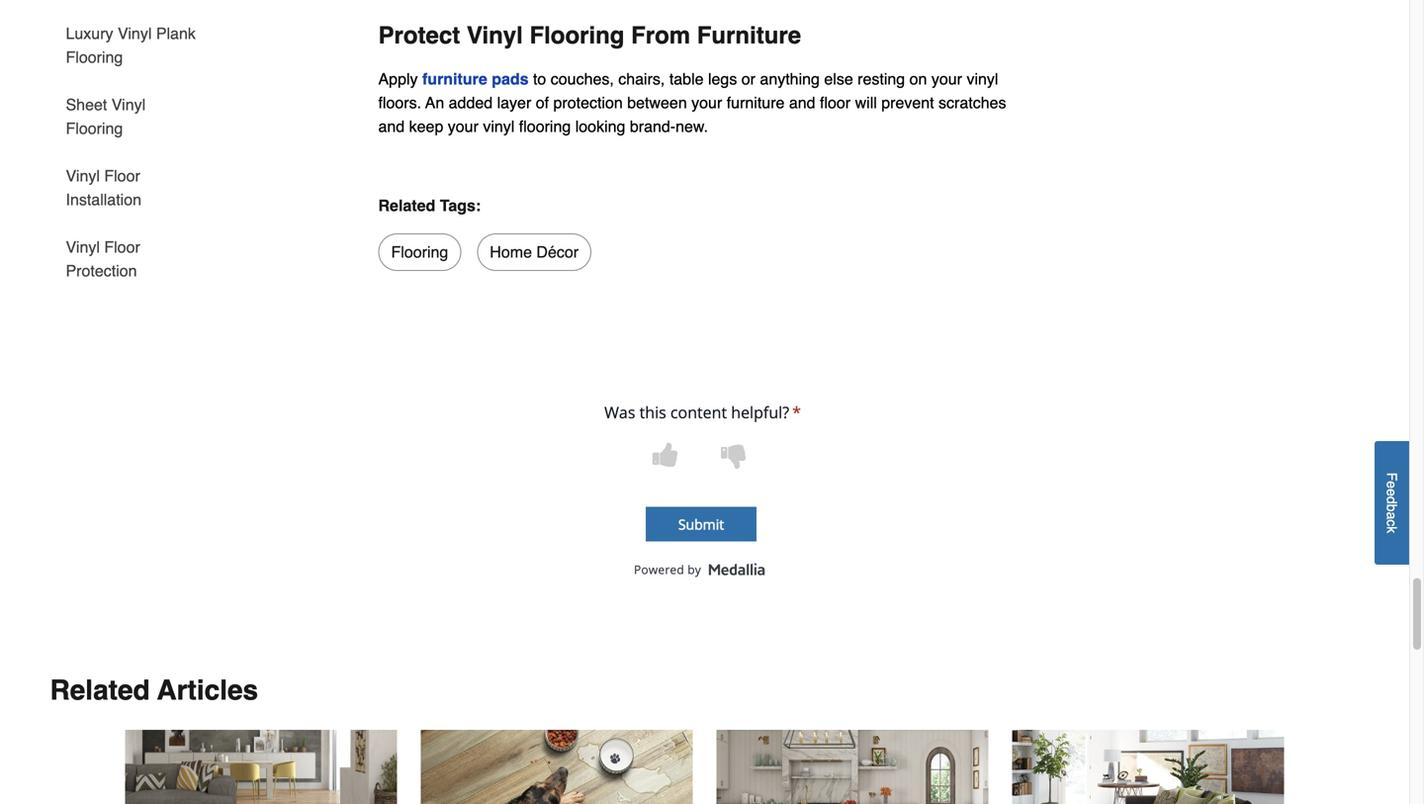 Task type: describe. For each thing, give the bounding box(es) containing it.
flooring inside sheet vinyl flooring
[[66, 119, 123, 138]]

protect vinyl flooring from furniture
[[379, 22, 802, 49]]

furniture inside to couches, chairs, table legs or anything else resting on your vinyl floors. an added layer of protection between your furniture and floor will prevent scratches and keep your vinyl flooring looking brand-new.
[[727, 94, 785, 112]]

f e e d b a c k button
[[1376, 441, 1410, 565]]

on
[[910, 70, 928, 88]]

a living room with a brown sofa, wood and iron end table and light gray-brown vinyl flooring. image
[[1013, 730, 1285, 805]]

plank
[[156, 24, 196, 43]]

luxury vinyl plank flooring
[[66, 24, 196, 66]]

flooring down related tags: at the left top of the page
[[391, 243, 449, 261]]

couches,
[[551, 70, 614, 88]]

related for related articles
[[50, 675, 150, 707]]

1 vertical spatial and
[[379, 117, 405, 136]]

prevent
[[882, 94, 935, 112]]

related tags:
[[379, 197, 481, 215]]

sheet
[[66, 95, 107, 114]]

luxury
[[66, 24, 113, 43]]

scratches
[[939, 94, 1007, 112]]

vinyl floor installation link
[[66, 152, 198, 224]]

home
[[490, 243, 532, 261]]

looking
[[576, 117, 626, 136]]

vinyl for sheet
[[112, 95, 146, 114]]

protection
[[554, 94, 623, 112]]

floor
[[820, 94, 851, 112]]

1 e from the top
[[1385, 481, 1401, 489]]

added
[[449, 94, 493, 112]]

vinyl floor protection
[[66, 238, 140, 280]]

keep
[[409, 117, 444, 136]]

vinyl inside vinyl floor protection
[[66, 238, 100, 256]]

flooring link
[[379, 234, 461, 271]]

between
[[628, 94, 687, 112]]

b
[[1385, 504, 1401, 512]]

k
[[1385, 527, 1401, 533]]

to couches, chairs, table legs or anything else resting on your vinyl floors. an added layer of protection between your furniture and floor will prevent scratches and keep your vinyl flooring looking brand-new.
[[379, 70, 1007, 136]]

c
[[1385, 520, 1401, 527]]

0 vertical spatial furniture
[[423, 70, 488, 88]]

protection
[[66, 262, 137, 280]]

flooring inside luxury vinyl plank flooring
[[66, 48, 123, 66]]

layer
[[497, 94, 532, 112]]

2 horizontal spatial your
[[932, 70, 963, 88]]

from
[[631, 22, 691, 49]]

brand-
[[630, 117, 676, 136]]

apply furniture pads
[[379, 70, 529, 88]]

sheet vinyl flooring link
[[66, 81, 198, 152]]

f e e d b a c k
[[1385, 473, 1401, 533]]

vinyl for luxury
[[118, 24, 152, 43]]



Task type: locate. For each thing, give the bounding box(es) containing it.
new.
[[676, 117, 709, 136]]

1 vertical spatial floor
[[104, 238, 140, 256]]

0 horizontal spatial furniture
[[423, 70, 488, 88]]

1 horizontal spatial and
[[790, 94, 816, 112]]

home décor link
[[477, 234, 592, 271]]

and
[[790, 94, 816, 112], [379, 117, 405, 136]]

furniture
[[697, 22, 802, 49]]

flooring down "luxury"
[[66, 48, 123, 66]]

else
[[825, 70, 854, 88]]

furniture
[[423, 70, 488, 88], [727, 94, 785, 112]]

vinyl inside luxury vinyl plank flooring
[[118, 24, 152, 43]]

vinyl up "protection" in the left top of the page
[[66, 238, 100, 256]]

anything
[[760, 70, 820, 88]]

your up new.
[[692, 94, 723, 112]]

e up d
[[1385, 481, 1401, 489]]

related
[[379, 197, 436, 215], [50, 675, 150, 707]]

floor for vinyl floor protection
[[104, 238, 140, 256]]

to
[[533, 70, 547, 88]]

articles
[[157, 675, 258, 707]]

furniture down or in the right of the page
[[727, 94, 785, 112]]

and down anything
[[790, 94, 816, 112]]

sheet vinyl flooring
[[66, 95, 146, 138]]

legs
[[709, 70, 738, 88]]

floor for vinyl floor installation
[[104, 167, 140, 185]]

installation
[[66, 190, 142, 209]]

0 vertical spatial vinyl
[[967, 70, 999, 88]]

flooring
[[530, 22, 625, 49], [66, 48, 123, 66], [66, 119, 123, 138], [391, 243, 449, 261]]

will
[[856, 94, 878, 112]]

vinyl up installation
[[66, 167, 100, 185]]

your
[[932, 70, 963, 88], [692, 94, 723, 112], [448, 117, 479, 136]]

1 vertical spatial your
[[692, 94, 723, 112]]

2 vertical spatial your
[[448, 117, 479, 136]]

2 e from the top
[[1385, 489, 1401, 497]]

vinyl floor installation
[[66, 167, 142, 209]]

furniture pads link
[[423, 70, 529, 88]]

1 vertical spatial related
[[50, 675, 150, 707]]

vinyl right sheet
[[112, 95, 146, 114]]

tags:
[[440, 197, 481, 215]]

1 vertical spatial furniture
[[727, 94, 785, 112]]

and down floors.
[[379, 117, 405, 136]]

vinyl down layer
[[483, 117, 515, 136]]

flooring
[[519, 117, 571, 136]]

1 horizontal spatial vinyl
[[967, 70, 999, 88]]

f
[[1385, 473, 1401, 481]]

your right "on" at the right top of the page
[[932, 70, 963, 88]]

vinyl
[[467, 22, 523, 49], [118, 24, 152, 43], [112, 95, 146, 114], [66, 167, 100, 185], [66, 238, 100, 256]]

0 vertical spatial floor
[[104, 167, 140, 185]]

home décor
[[490, 243, 579, 261]]

a
[[1385, 512, 1401, 520]]

an
[[426, 94, 445, 112]]

0 horizontal spatial vinyl
[[483, 117, 515, 136]]

1 horizontal spatial your
[[692, 94, 723, 112]]

related articles
[[50, 675, 258, 707]]

textured vinyl peel-and-stick plank flooring in a living room. image
[[125, 730, 397, 805]]

0 horizontal spatial and
[[379, 117, 405, 136]]

2 floor from the top
[[104, 238, 140, 256]]

furniture up the added
[[423, 70, 488, 88]]

luxury vinyl plank flooring link
[[66, 10, 198, 81]]

flooring up couches,
[[530, 22, 625, 49]]

apply
[[379, 70, 418, 88]]

e up b
[[1385, 489, 1401, 497]]

1 horizontal spatial related
[[379, 197, 436, 215]]

chairs,
[[619, 70, 665, 88]]

0 vertical spatial and
[[790, 94, 816, 112]]

1 vertical spatial vinyl
[[483, 117, 515, 136]]

0 horizontal spatial your
[[448, 117, 479, 136]]

floor up "protection" in the left top of the page
[[104, 238, 140, 256]]

resting
[[858, 70, 906, 88]]

floors.
[[379, 94, 422, 112]]

floor inside vinyl floor protection
[[104, 238, 140, 256]]

a dog on a wood-look vinyl plank floor next to a food dish, a bowl with spilled water and a toy. image
[[421, 730, 693, 805]]

or
[[742, 70, 756, 88]]

vinyl inside vinyl floor installation
[[66, 167, 100, 185]]

vinyl left plank
[[118, 24, 152, 43]]

vinyl inside sheet vinyl flooring
[[112, 95, 146, 114]]

0 horizontal spatial related
[[50, 675, 150, 707]]

related for related tags:
[[379, 197, 436, 215]]

vinyl floor protection link
[[66, 224, 198, 283]]

of
[[536, 94, 549, 112]]

pads
[[492, 70, 529, 88]]

floor up installation
[[104, 167, 140, 185]]

flooring down sheet
[[66, 119, 123, 138]]

table
[[670, 70, 704, 88]]

floor
[[104, 167, 140, 185], [104, 238, 140, 256]]

vinyl up "scratches"
[[967, 70, 999, 88]]

your down the added
[[448, 117, 479, 136]]

a kitchen with barnwood vinyl plank flooring, white cabinets and a marble waterfall island. image
[[717, 730, 989, 805]]

floor inside vinyl floor installation
[[104, 167, 140, 185]]

protect
[[379, 22, 460, 49]]

d
[[1385, 496, 1401, 504]]

vinyl for protect
[[467, 22, 523, 49]]

0 vertical spatial related
[[379, 197, 436, 215]]

1 floor from the top
[[104, 167, 140, 185]]

0 vertical spatial your
[[932, 70, 963, 88]]

e
[[1385, 481, 1401, 489], [1385, 489, 1401, 497]]

vinyl
[[967, 70, 999, 88], [483, 117, 515, 136]]

1 horizontal spatial furniture
[[727, 94, 785, 112]]

décor
[[537, 243, 579, 261]]

vinyl up pads
[[467, 22, 523, 49]]



Task type: vqa. For each thing, say whether or not it's contained in the screenshot.
All on the right of page
no



